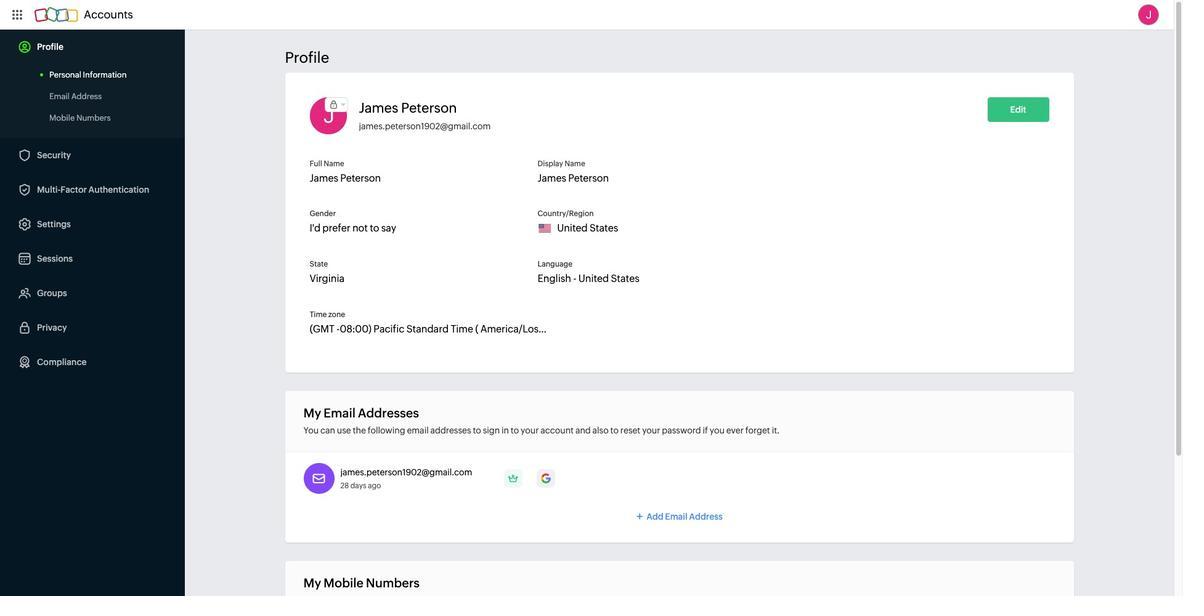 Task type: vqa. For each thing, say whether or not it's contained in the screenshot.
field
no



Task type: describe. For each thing, give the bounding box(es) containing it.
28
[[341, 482, 349, 491]]

use
[[337, 426, 351, 436]]

personal
[[49, 70, 81, 80]]

addresses
[[358, 406, 419, 420]]

also
[[593, 426, 609, 436]]

you
[[304, 426, 319, 436]]

james
[[359, 100, 398, 116]]

1 vertical spatial james.peterson1902@gmail.com
[[341, 468, 472, 478]]

0 horizontal spatial numbers
[[76, 113, 111, 123]]

it.
[[772, 426, 780, 436]]

0 vertical spatial james.peterson1902@gmail.com
[[359, 121, 491, 131]]

if
[[703, 426, 708, 436]]

my email addresses you can use the following email addresses to sign in to your account and also to reset your password if you ever forget it.
[[304, 406, 780, 436]]

ever
[[727, 426, 744, 436]]

privacy
[[37, 323, 67, 333]]

2 your from the left
[[642, 426, 660, 436]]

edit button
[[988, 97, 1049, 122]]

3 to from the left
[[611, 426, 619, 436]]

james peterson james.peterson1902@gmail.com
[[359, 100, 491, 131]]

password
[[662, 426, 701, 436]]

mobile numbers
[[49, 113, 111, 123]]

can
[[321, 426, 335, 436]]

information
[[83, 70, 127, 80]]

peterson
[[401, 100, 457, 116]]

1 vertical spatial numbers
[[366, 576, 420, 591]]

email for add
[[665, 512, 688, 522]]

groups
[[37, 288, 67, 298]]

1 to from the left
[[473, 426, 481, 436]]

addresses
[[431, 426, 471, 436]]

primary image
[[504, 470, 523, 488]]

ago
[[368, 482, 381, 491]]

sessions
[[37, 254, 73, 264]]

email
[[407, 426, 429, 436]]

the
[[353, 426, 366, 436]]

email for my
[[324, 406, 356, 420]]

mprivacy image
[[325, 98, 342, 112]]

sign
[[483, 426, 500, 436]]

following
[[368, 426, 405, 436]]

1 your from the left
[[521, 426, 539, 436]]

multi-factor authentication
[[37, 185, 149, 195]]

0 horizontal spatial profile
[[37, 42, 63, 52]]

compliance
[[37, 358, 87, 367]]



Task type: locate. For each thing, give the bounding box(es) containing it.
profile up mprivacy image
[[285, 49, 329, 66]]

forget
[[746, 426, 770, 436]]

days
[[351, 482, 367, 491]]

email up use on the bottom left of the page
[[324, 406, 356, 420]]

add email address
[[647, 512, 723, 522]]

1 my from the top
[[304, 406, 321, 420]]

my mobile numbers
[[304, 576, 420, 591]]

0 horizontal spatial mobile
[[49, 113, 75, 123]]

authentication
[[89, 185, 149, 195]]

email down "personal"
[[49, 92, 70, 101]]

0 horizontal spatial your
[[521, 426, 539, 436]]

1 horizontal spatial your
[[642, 426, 660, 436]]

0 vertical spatial numbers
[[76, 113, 111, 123]]

1 horizontal spatial email
[[324, 406, 356, 420]]

address right add
[[689, 512, 723, 522]]

edit
[[1011, 105, 1027, 115]]

james.peterson1902@gmail.com down peterson
[[359, 121, 491, 131]]

security
[[37, 150, 71, 160]]

personal information
[[49, 70, 127, 80]]

email right add
[[665, 512, 688, 522]]

in
[[502, 426, 509, 436]]

add
[[647, 512, 664, 522]]

0 vertical spatial address
[[71, 92, 102, 101]]

0 horizontal spatial email
[[49, 92, 70, 101]]

to left the sign
[[473, 426, 481, 436]]

1 vertical spatial address
[[689, 512, 723, 522]]

my inside my email addresses you can use the following email addresses to sign in to your account and also to reset your password if you ever forget it.
[[304, 406, 321, 420]]

factor
[[61, 185, 87, 195]]

2 horizontal spatial email
[[665, 512, 688, 522]]

my for my email addresses you can use the following email addresses to sign in to your account and also to reset your password if you ever forget it.
[[304, 406, 321, 420]]

address
[[71, 92, 102, 101], [689, 512, 723, 522]]

1 horizontal spatial profile
[[285, 49, 329, 66]]

0 vertical spatial email
[[49, 92, 70, 101]]

0 vertical spatial mobile
[[49, 113, 75, 123]]

my for my mobile numbers
[[304, 576, 321, 591]]

account
[[541, 426, 574, 436]]

2 horizontal spatial to
[[611, 426, 619, 436]]

email inside my email addresses you can use the following email addresses to sign in to your account and also to reset your password if you ever forget it.
[[324, 406, 356, 420]]

profile
[[37, 42, 63, 52], [285, 49, 329, 66]]

james.peterson1902@gmail.com up ago in the bottom left of the page
[[341, 468, 472, 478]]

settings
[[37, 219, 71, 229]]

james.peterson1902@gmail.com
[[359, 121, 491, 131], [341, 468, 472, 478]]

reset
[[621, 426, 641, 436]]

1 horizontal spatial to
[[511, 426, 519, 436]]

0 horizontal spatial address
[[71, 92, 102, 101]]

1 horizontal spatial address
[[689, 512, 723, 522]]

2 to from the left
[[511, 426, 519, 436]]

to right the in
[[511, 426, 519, 436]]

multi-
[[37, 185, 61, 195]]

1 horizontal spatial numbers
[[366, 576, 420, 591]]

email address
[[49, 92, 102, 101]]

2 vertical spatial email
[[665, 512, 688, 522]]

you
[[710, 426, 725, 436]]

1 vertical spatial mobile
[[324, 576, 364, 591]]

address down personal information
[[71, 92, 102, 101]]

your right "reset"
[[642, 426, 660, 436]]

1 vertical spatial my
[[304, 576, 321, 591]]

0 vertical spatial my
[[304, 406, 321, 420]]

to
[[473, 426, 481, 436], [511, 426, 519, 436], [611, 426, 619, 436]]

your
[[521, 426, 539, 436], [642, 426, 660, 436]]

accounts
[[84, 8, 133, 21]]

1 horizontal spatial mobile
[[324, 576, 364, 591]]

email
[[49, 92, 70, 101], [324, 406, 356, 420], [665, 512, 688, 522]]

your right the in
[[521, 426, 539, 436]]

2 my from the top
[[304, 576, 321, 591]]

mobile
[[49, 113, 75, 123], [324, 576, 364, 591]]

to right also at right bottom
[[611, 426, 619, 436]]

james.peterson1902@gmail.com 28 days ago
[[341, 468, 472, 491]]

0 horizontal spatial to
[[473, 426, 481, 436]]

1 vertical spatial email
[[324, 406, 356, 420]]

my
[[304, 406, 321, 420], [304, 576, 321, 591]]

profile up "personal"
[[37, 42, 63, 52]]

and
[[576, 426, 591, 436]]

numbers
[[76, 113, 111, 123], [366, 576, 420, 591]]



